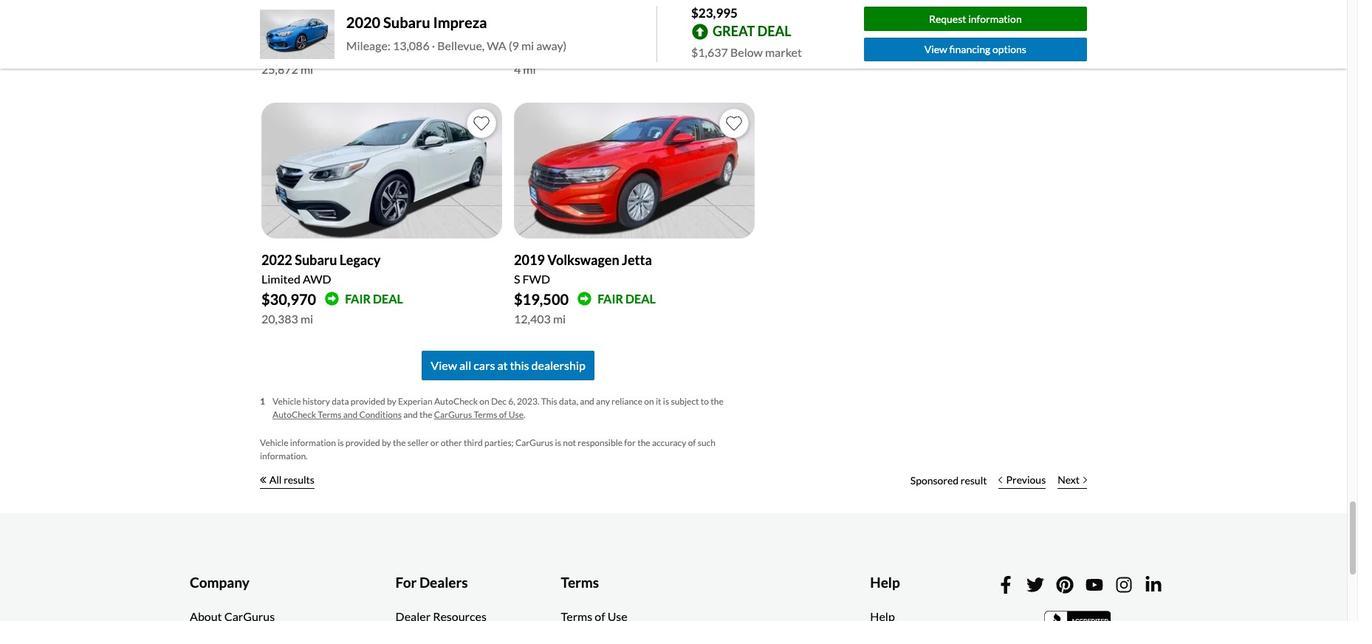 Task type: vqa. For each thing, say whether or not it's contained in the screenshot.
Subaru corresponding to 2020
yes



Task type: locate. For each thing, give the bounding box(es) containing it.
fair right fair deal image
[[345, 291, 371, 305]]

0 vertical spatial of
[[499, 409, 507, 420]]

2019 for $24,590
[[261, 2, 292, 19]]

1 horizontal spatial autocheck
[[434, 396, 478, 407]]

1 vertical spatial information
[[290, 437, 336, 448]]

0 vertical spatial provided
[[351, 396, 385, 407]]

0 vertical spatial information
[[969, 12, 1022, 25]]

such
[[698, 437, 716, 448]]

information inside button
[[969, 12, 1022, 25]]

(9
[[509, 39, 519, 53]]

cargurus down . at the bottom
[[516, 437, 554, 448]]

is
[[663, 396, 669, 407], [338, 437, 344, 448], [555, 437, 561, 448]]

1 horizontal spatial of
[[688, 437, 696, 448]]

and down data
[[343, 409, 358, 420]]

results
[[284, 474, 315, 486]]

legacy for $30,970
[[340, 252, 381, 268]]

0 vertical spatial limited
[[283, 22, 322, 36]]

subaru inside 2020 subaru impreza mileage: 13,086 · bellevue, wa (9 mi away)
[[383, 14, 430, 31]]

0 horizontal spatial view
[[431, 358, 457, 372]]

and left any on the left of page
[[580, 396, 594, 407]]

subaru up 13,086 at the top of the page
[[383, 14, 430, 31]]

of left such
[[688, 437, 696, 448]]

1 horizontal spatial 2019
[[514, 252, 545, 268]]

volkswagen
[[548, 252, 620, 268]]

by
[[387, 396, 396, 407], [382, 437, 391, 448]]

cargurus
[[434, 409, 472, 420], [516, 437, 554, 448]]

mi right (9
[[521, 39, 534, 53]]

0 horizontal spatial information
[[290, 437, 336, 448]]

2 fair deal from the left
[[598, 291, 656, 305]]

fair for $19,500
[[598, 291, 623, 305]]

view for view all cars at this dealership
[[431, 358, 457, 372]]

fair right fair deal icon
[[598, 291, 623, 305]]

mi inside 2020 subaru impreza mileage: 13,086 · bellevue, wa (9 mi away)
[[521, 39, 534, 53]]

subaru right '2022' at the left top of the page
[[295, 252, 337, 268]]

2019 up fwd on the left top
[[514, 252, 545, 268]]

experian
[[398, 396, 433, 407]]

fair deal down jetta
[[598, 291, 656, 305]]

on left the "dec" on the bottom
[[480, 396, 490, 407]]

view left all
[[431, 358, 457, 372]]

2019 up the 2.5i
[[261, 2, 292, 19]]

1 fair from the left
[[345, 291, 371, 305]]

1 vertical spatial autocheck
[[273, 409, 316, 420]]

0 vertical spatial awd
[[324, 22, 353, 36]]

jetta
[[622, 252, 652, 268]]

fair deal right fair deal image
[[345, 291, 403, 305]]

autocheck down history
[[273, 409, 316, 420]]

great deal
[[713, 23, 792, 39]]

limited inside "2022 subaru legacy limited awd"
[[261, 271, 301, 286]]

awd inside "2022 subaru legacy limited awd"
[[303, 271, 331, 286]]

sponsored
[[911, 474, 959, 487]]

all results link
[[260, 464, 315, 497]]

mi down $24,590
[[301, 62, 313, 76]]

other
[[441, 437, 462, 448]]

responsible
[[578, 437, 623, 448]]

0 horizontal spatial 2019
[[261, 2, 292, 19]]

4
[[514, 62, 521, 76]]

deal for $24,590
[[384, 42, 414, 56]]

2019 inside "2019 subaru legacy 2.5i limited awd"
[[261, 2, 292, 19]]

1 horizontal spatial information
[[969, 12, 1022, 25]]

2 fair from the left
[[598, 291, 623, 305]]

0 horizontal spatial fair deal
[[345, 291, 403, 305]]

by down conditions
[[382, 437, 391, 448]]

6,
[[508, 396, 515, 407]]

help
[[870, 574, 900, 591]]

2023.
[[517, 396, 540, 407]]

view inside button
[[925, 43, 948, 56]]

conditions
[[359, 409, 402, 420]]

good
[[345, 42, 381, 56]]

awd inside "2019 subaru legacy 2.5i limited awd"
[[324, 22, 353, 36]]

13,086
[[393, 39, 430, 53]]

of left the use
[[499, 409, 507, 420]]

view down request
[[925, 43, 948, 56]]

subaru inside "2019 subaru legacy 2.5i limited awd"
[[295, 2, 337, 19]]

1 vehicle history data provided by experian autocheck on dec 6, 2023. this data, and any reliance on it is subject to the autocheck terms and conditions and the cargurus terms of use .
[[260, 396, 724, 420]]

2 legacy from the top
[[340, 252, 381, 268]]

2019
[[261, 2, 292, 19], [514, 252, 545, 268]]

and
[[580, 396, 594, 407], [343, 409, 358, 420], [403, 409, 418, 420]]

0 horizontal spatial terms
[[318, 409, 342, 420]]

and down 'experian'
[[403, 409, 418, 420]]

to
[[701, 396, 709, 407]]

2019 inside 2019 volkswagen jetta s fwd
[[514, 252, 545, 268]]

awd up good deal icon
[[324, 22, 353, 36]]

provided
[[351, 396, 385, 407], [346, 437, 380, 448]]

0 vertical spatial view
[[925, 43, 948, 56]]

vehicle inside 1 vehicle history data provided by experian autocheck on dec 6, 2023. this data, and any reliance on it is subject to the autocheck terms and conditions and the cargurus terms of use .
[[273, 396, 301, 407]]

vehicle up the information.
[[260, 437, 288, 448]]

limited up $24,590
[[283, 22, 322, 36]]

1 vertical spatial awd
[[303, 271, 331, 286]]

for
[[624, 437, 636, 448]]

of
[[499, 409, 507, 420], [688, 437, 696, 448]]

it
[[656, 396, 662, 407]]

subaru for 2020
[[383, 14, 430, 31]]

vehicle inside the vehicle information is provided by the seller or other third parties; cargurus is not responsible for the accuracy of such information.
[[260, 437, 288, 448]]

any
[[596, 396, 610, 407]]

of inside the vehicle information is provided by the seller or other third parties; cargurus is not responsible for the accuracy of such information.
[[688, 437, 696, 448]]

on left it
[[644, 396, 654, 407]]

0 vertical spatial autocheck
[[434, 396, 478, 407]]

fair deal image
[[578, 292, 592, 306]]

1 on from the left
[[480, 396, 490, 407]]

provided down conditions
[[346, 437, 380, 448]]

1 vertical spatial limited
[[261, 271, 301, 286]]

0 vertical spatial by
[[387, 396, 396, 407]]

1 vertical spatial 2019
[[514, 252, 545, 268]]

1 fair deal from the left
[[345, 291, 403, 305]]

0 vertical spatial vehicle
[[273, 396, 301, 407]]

fair deal
[[345, 291, 403, 305], [598, 291, 656, 305]]

1 vertical spatial by
[[382, 437, 391, 448]]

1 vertical spatial cargurus
[[516, 437, 554, 448]]

subaru up good deal icon
[[295, 2, 337, 19]]

awd up fair deal image
[[303, 271, 331, 286]]

0 horizontal spatial of
[[499, 409, 507, 420]]

$31,508 4 mi
[[514, 41, 569, 76]]

by up conditions
[[387, 396, 396, 407]]

2020
[[346, 14, 381, 31]]

all results
[[269, 474, 315, 486]]

0 vertical spatial legacy
[[340, 2, 381, 19]]

information for request
[[969, 12, 1022, 25]]

1 legacy from the top
[[340, 2, 381, 19]]

good deal image
[[325, 42, 339, 57]]

wa
[[487, 39, 507, 53]]

dealership
[[532, 358, 586, 372]]

legacy inside "2019 subaru legacy 2.5i limited awd"
[[340, 2, 381, 19]]

mi
[[521, 39, 534, 53], [301, 62, 313, 76], [523, 62, 536, 76], [301, 311, 313, 325], [553, 311, 566, 325]]

1 vertical spatial of
[[688, 437, 696, 448]]

1 horizontal spatial on
[[644, 396, 654, 407]]

limited inside "2019 subaru legacy 2.5i limited awd"
[[283, 22, 322, 36]]

request information button
[[864, 7, 1087, 31]]

financing
[[950, 43, 991, 56]]

1 vertical spatial provided
[[346, 437, 380, 448]]

provided up conditions
[[351, 396, 385, 407]]

vehicle
[[273, 396, 301, 407], [260, 437, 288, 448]]

view for view financing options
[[925, 43, 948, 56]]

0 horizontal spatial cargurus
[[434, 409, 472, 420]]

subaru for 2019
[[295, 2, 337, 19]]

information.
[[260, 450, 308, 461]]

subaru for 2022
[[295, 252, 337, 268]]

1 horizontal spatial fair
[[598, 291, 623, 305]]

20,383
[[261, 311, 298, 325]]

result
[[961, 474, 987, 487]]

awd
[[324, 22, 353, 36], [303, 271, 331, 286]]

2020 subaru impreza image
[[260, 9, 334, 59]]

information up options
[[969, 12, 1022, 25]]

legacy inside "2022 subaru legacy limited awd"
[[340, 252, 381, 268]]

is inside 1 vehicle history data provided by experian autocheck on dec 6, 2023. this data, and any reliance on it is subject to the autocheck terms and conditions and the cargurus terms of use .
[[663, 396, 669, 407]]

information up the information.
[[290, 437, 336, 448]]

2019 volkswagen jetta image
[[514, 103, 755, 238]]

the down 'experian'
[[420, 409, 432, 420]]

subaru
[[295, 2, 337, 19], [383, 14, 430, 31], [295, 252, 337, 268]]

good deal
[[345, 42, 414, 56]]

chevron left image
[[999, 476, 1003, 483]]

2022 subaru legacy image
[[261, 103, 502, 238]]

1 vertical spatial legacy
[[340, 252, 381, 268]]

vehicle right 1
[[273, 396, 301, 407]]

legacy
[[340, 2, 381, 19], [340, 252, 381, 268]]

1 vertical spatial vehicle
[[260, 437, 288, 448]]

20,383 mi
[[261, 311, 313, 325]]

limited down '2022' at the left top of the page
[[261, 271, 301, 286]]

mi for $30,970
[[301, 311, 313, 325]]

deal down jetta
[[626, 291, 656, 305]]

mi right 4
[[523, 62, 536, 76]]

is right it
[[663, 396, 669, 407]]

1 horizontal spatial terms
[[474, 409, 497, 420]]

information inside the vehicle information is provided by the seller or other third parties; cargurus is not responsible for the accuracy of such information.
[[290, 437, 336, 448]]

mi down $19,500
[[553, 311, 566, 325]]

legacy for $24,590
[[340, 2, 381, 19]]

information
[[969, 12, 1022, 25], [290, 437, 336, 448]]

view
[[925, 43, 948, 56], [431, 358, 457, 372]]

mi down $30,970 at top
[[301, 311, 313, 325]]

$30,970
[[261, 290, 316, 308]]

.
[[524, 409, 526, 420]]

fair
[[345, 291, 371, 305], [598, 291, 623, 305]]

on
[[480, 396, 490, 407], [644, 396, 654, 407]]

25,872 mi
[[261, 62, 313, 76]]

0 horizontal spatial on
[[480, 396, 490, 407]]

subaru inside "2022 subaru legacy limited awd"
[[295, 252, 337, 268]]

1 horizontal spatial fair deal
[[598, 291, 656, 305]]

deal left '·'
[[384, 42, 414, 56]]

autocheck up cargurus terms of use link
[[434, 396, 478, 407]]

deal right fair deal image
[[373, 291, 403, 305]]

is down autocheck terms and conditions link at the bottom of page
[[338, 437, 344, 448]]

1 vertical spatial view
[[431, 358, 457, 372]]

0 horizontal spatial and
[[343, 409, 358, 420]]

the
[[711, 396, 724, 407], [420, 409, 432, 420], [393, 437, 406, 448], [638, 437, 651, 448]]

of inside 1 vehicle history data provided by experian autocheck on dec 6, 2023. this data, and any reliance on it is subject to the autocheck terms and conditions and the cargurus terms of use .
[[499, 409, 507, 420]]

0 horizontal spatial fair
[[345, 291, 371, 305]]

0 vertical spatial cargurus
[[434, 409, 472, 420]]

0 vertical spatial 2019
[[261, 2, 292, 19]]

$24,590
[[261, 41, 316, 58]]

chevron double left image
[[260, 476, 266, 483]]

is left 'not'
[[555, 437, 561, 448]]

1 horizontal spatial view
[[925, 43, 948, 56]]

mi for $19,500
[[553, 311, 566, 325]]

view financing options
[[925, 43, 1027, 56]]

data
[[332, 396, 349, 407]]

cargurus up the "other" at bottom left
[[434, 409, 472, 420]]

2019 volkswagen jetta s fwd
[[514, 252, 652, 286]]

or
[[431, 437, 439, 448]]

2 horizontal spatial is
[[663, 396, 669, 407]]

next link
[[1052, 464, 1093, 497]]

fair deal image
[[325, 292, 339, 306]]

1 horizontal spatial cargurus
[[516, 437, 554, 448]]

limited
[[283, 22, 322, 36], [261, 271, 301, 286]]



Task type: describe. For each thing, give the bounding box(es) containing it.
cargurus inside 1 vehicle history data provided by experian autocheck on dec 6, 2023. this data, and any reliance on it is subject to the autocheck terms and conditions and the cargurus terms of use .
[[434, 409, 472, 420]]

next
[[1058, 474, 1080, 486]]

dec
[[491, 396, 507, 407]]

$19,500
[[514, 290, 569, 308]]

fair deal for $30,970
[[345, 291, 403, 305]]

previous link
[[993, 464, 1052, 497]]

mileage:
[[346, 39, 391, 53]]

view all cars at this dealership
[[431, 358, 586, 372]]

fair for $30,970
[[345, 291, 371, 305]]

this
[[541, 396, 558, 407]]

options
[[993, 43, 1027, 56]]

request
[[929, 12, 967, 25]]

mi inside $31,508 4 mi
[[523, 62, 536, 76]]

deal for $19,500
[[626, 291, 656, 305]]

deal for $30,970
[[373, 291, 403, 305]]

reliance
[[612, 396, 643, 407]]

s
[[514, 271, 520, 286]]

information for vehicle
[[290, 437, 336, 448]]

below
[[730, 45, 763, 59]]

third
[[464, 437, 483, 448]]

use
[[509, 409, 524, 420]]

2 horizontal spatial terms
[[561, 574, 599, 591]]

12,403 mi
[[514, 311, 566, 325]]

fwd
[[523, 271, 550, 286]]

·
[[432, 39, 435, 53]]

subject
[[671, 396, 699, 407]]

mi for $24,590
[[301, 62, 313, 76]]

the right for on the bottom left
[[638, 437, 651, 448]]

cargurus inside the vehicle information is provided by the seller or other third parties; cargurus is not responsible for the accuracy of such information.
[[516, 437, 554, 448]]

0 horizontal spatial autocheck
[[273, 409, 316, 420]]

provided inside the vehicle information is provided by the seller or other third parties; cargurus is not responsible for the accuracy of such information.
[[346, 437, 380, 448]]

sponsored result
[[911, 474, 987, 487]]

2022 subaru legacy limited awd
[[261, 252, 381, 286]]

request information
[[929, 12, 1022, 25]]

away)
[[537, 39, 567, 53]]

all
[[269, 474, 282, 486]]

at
[[497, 358, 508, 372]]

dealers
[[419, 574, 468, 591]]

2020 subaru impreza mileage: 13,086 · bellevue, wa (9 mi away)
[[346, 14, 567, 53]]

all
[[459, 358, 471, 372]]

2019 for $19,500
[[514, 252, 545, 268]]

0 horizontal spatial is
[[338, 437, 344, 448]]

impreza
[[433, 14, 487, 31]]

bellevue,
[[437, 39, 485, 53]]

for dealers
[[396, 574, 468, 591]]

25,872
[[261, 62, 298, 76]]

vehicle information is provided by the seller or other third parties; cargurus is not responsible for the accuracy of such information.
[[260, 437, 716, 461]]

this
[[510, 358, 529, 372]]

$31,508
[[514, 41, 569, 58]]

$1,637
[[691, 45, 728, 59]]

1 horizontal spatial and
[[403, 409, 418, 420]]

2 horizontal spatial and
[[580, 396, 594, 407]]

market
[[765, 45, 802, 59]]

fair deal for $19,500
[[598, 291, 656, 305]]

by inside the vehicle information is provided by the seller or other third parties; cargurus is not responsible for the accuracy of such information.
[[382, 437, 391, 448]]

company
[[190, 574, 250, 591]]

2 on from the left
[[644, 396, 654, 407]]

seller
[[408, 437, 429, 448]]

cargurus terms of use link
[[434, 409, 524, 420]]

chevron right image
[[1084, 476, 1087, 483]]

previous
[[1006, 474, 1046, 486]]

history
[[303, 396, 330, 407]]

click for the bbb business review of this auto listing service in cambridge ma image
[[1045, 609, 1115, 621]]

provided inside 1 vehicle history data provided by experian autocheck on dec 6, 2023. this data, and any reliance on it is subject to the autocheck terms and conditions and the cargurus terms of use .
[[351, 396, 385, 407]]

great
[[713, 23, 755, 39]]

$23,995
[[691, 5, 738, 21]]

data,
[[559, 396, 578, 407]]

not
[[563, 437, 576, 448]]

cars
[[474, 358, 495, 372]]

the left seller
[[393, 437, 406, 448]]

1 horizontal spatial is
[[555, 437, 561, 448]]

autocheck terms and conditions link
[[273, 409, 402, 420]]

deal
[[758, 23, 792, 39]]

accuracy
[[652, 437, 687, 448]]

1
[[260, 396, 265, 407]]

the right the to
[[711, 396, 724, 407]]

2019 subaru legacy 2.5i limited awd
[[261, 2, 381, 36]]

for
[[396, 574, 417, 591]]

$1,637 below market
[[691, 45, 802, 59]]

view financing options button
[[864, 38, 1087, 62]]

parties;
[[485, 437, 514, 448]]

2.5i
[[261, 22, 281, 36]]

view all cars at this dealership link
[[422, 351, 594, 380]]

12,403
[[514, 311, 551, 325]]

by inside 1 vehicle history data provided by experian autocheck on dec 6, 2023. this data, and any reliance on it is subject to the autocheck terms and conditions and the cargurus terms of use .
[[387, 396, 396, 407]]



